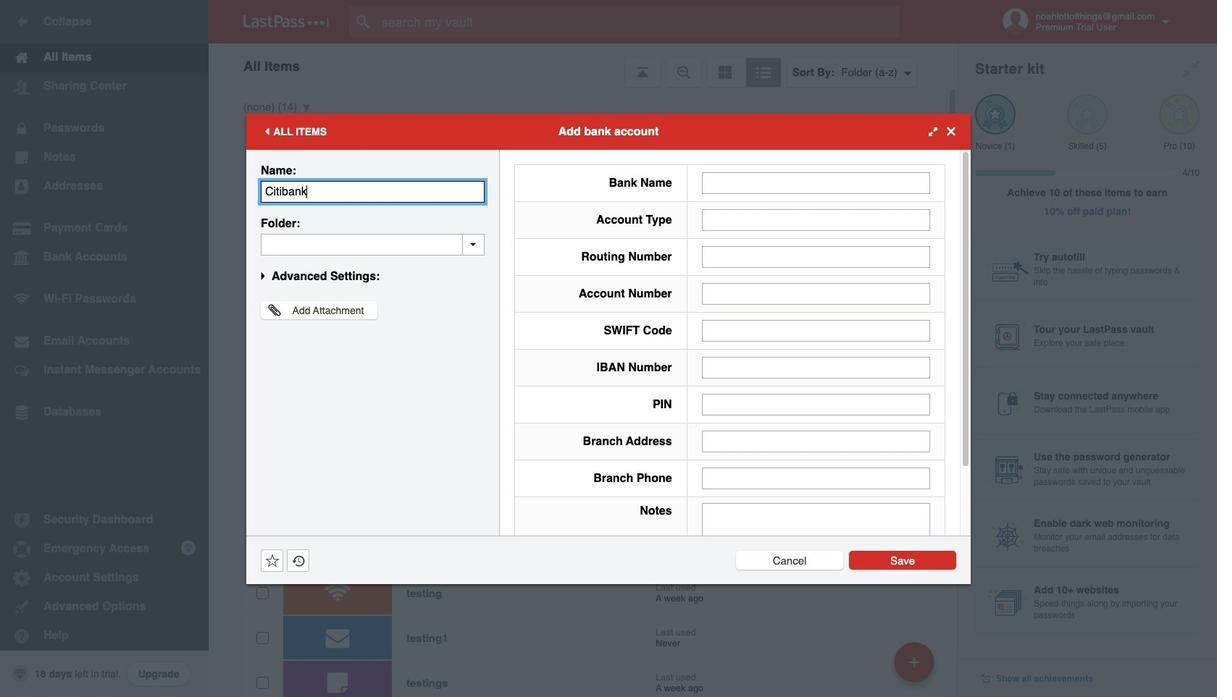 Task type: vqa. For each thing, say whether or not it's contained in the screenshot.
password field
no



Task type: describe. For each thing, give the bounding box(es) containing it.
vault options navigation
[[209, 43, 958, 87]]

search my vault text field
[[349, 6, 928, 38]]

Search search field
[[349, 6, 928, 38]]

new item image
[[910, 658, 920, 668]]



Task type: locate. For each thing, give the bounding box(es) containing it.
lastpass image
[[244, 15, 329, 28]]

None text field
[[702, 172, 931, 194], [702, 394, 931, 416], [702, 431, 931, 453], [702, 503, 931, 593], [702, 172, 931, 194], [702, 394, 931, 416], [702, 431, 931, 453], [702, 503, 931, 593]]

None text field
[[261, 181, 485, 203], [702, 209, 931, 231], [261, 234, 485, 255], [702, 246, 931, 268], [702, 283, 931, 305], [702, 320, 931, 342], [702, 357, 931, 379], [702, 468, 931, 490], [261, 181, 485, 203], [702, 209, 931, 231], [261, 234, 485, 255], [702, 246, 931, 268], [702, 283, 931, 305], [702, 320, 931, 342], [702, 357, 931, 379], [702, 468, 931, 490]]

new item navigation
[[889, 638, 944, 698]]

dialog
[[246, 113, 971, 603]]

main navigation navigation
[[0, 0, 209, 698]]



